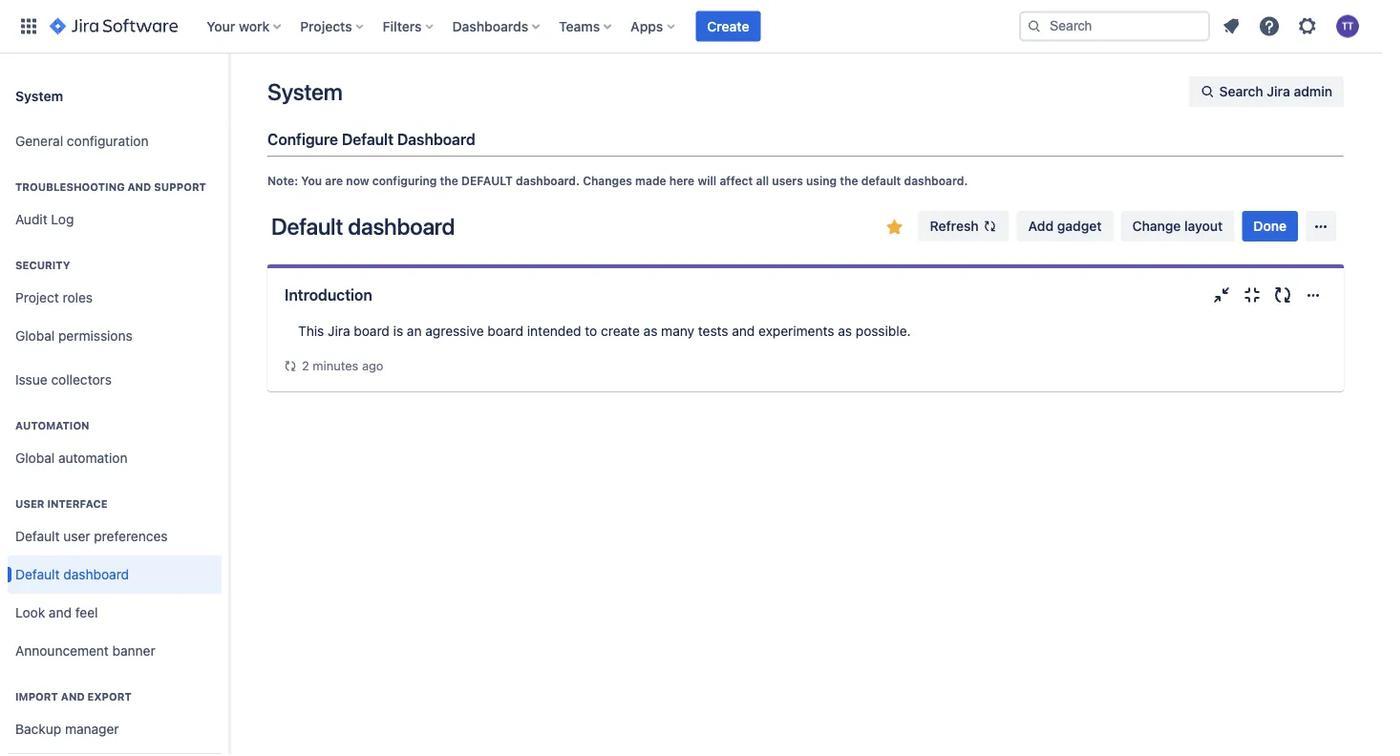 Task type: locate. For each thing, give the bounding box(es) containing it.
1 vertical spatial global
[[15, 450, 55, 466]]

ago
[[362, 359, 383, 373]]

jira
[[1267, 84, 1290, 99], [328, 323, 350, 339]]

Search field
[[1019, 11, 1210, 42]]

issue
[[15, 372, 47, 388]]

project
[[15, 290, 59, 306]]

jira software image
[[50, 15, 178, 38], [50, 15, 178, 38]]

board
[[354, 323, 390, 339], [488, 323, 523, 339]]

backup manager link
[[8, 711, 222, 749]]

2 dashboard. from the left
[[904, 174, 968, 187]]

general configuration
[[15, 133, 149, 149]]

star default dashboard image
[[883, 216, 906, 239]]

2 board from the left
[[488, 323, 523, 339]]

1 horizontal spatial as
[[838, 323, 852, 339]]

log
[[51, 212, 74, 227]]

your profile and settings image
[[1336, 15, 1359, 38]]

board left is
[[354, 323, 390, 339]]

configure
[[267, 130, 338, 149]]

0 vertical spatial global
[[15, 328, 55, 344]]

projects
[[300, 18, 352, 34]]

0 horizontal spatial jira
[[328, 323, 350, 339]]

affect
[[720, 174, 753, 187]]

done link
[[1242, 211, 1298, 242]]

introduction region
[[283, 322, 1329, 376]]

troubleshooting
[[15, 181, 125, 193]]

create
[[601, 323, 640, 339]]

default
[[342, 130, 393, 149], [271, 213, 343, 240], [15, 529, 60, 545], [15, 567, 60, 583]]

jira for this
[[328, 323, 350, 339]]

2 minutes ago
[[302, 359, 383, 373]]

global for global automation
[[15, 450, 55, 466]]

dashboards button
[[447, 11, 547, 42]]

default up now
[[342, 130, 393, 149]]

0 horizontal spatial as
[[643, 323, 657, 339]]

as left possible.
[[838, 323, 852, 339]]

global down project
[[15, 328, 55, 344]]

jira right this
[[328, 323, 350, 339]]

global inside security group
[[15, 328, 55, 344]]

jira inside button
[[1267, 84, 1290, 99]]

look
[[15, 605, 45, 621]]

general configuration link
[[8, 122, 222, 160]]

users
[[772, 174, 803, 187]]

1 horizontal spatial board
[[488, 323, 523, 339]]

change layout button
[[1121, 211, 1234, 242]]

teams
[[559, 18, 600, 34]]

0 vertical spatial dashboard
[[348, 213, 455, 240]]

dashboard
[[348, 213, 455, 240], [63, 567, 129, 583]]

and inside import and export group
[[61, 691, 85, 703]]

as left many
[[643, 323, 657, 339]]

add gadget
[[1028, 218, 1102, 234]]

intended
[[527, 323, 581, 339]]

issue collectors link
[[8, 361, 222, 399]]

dashboard down configuring
[[348, 213, 455, 240]]

project roles
[[15, 290, 93, 306]]

1 global from the top
[[15, 328, 55, 344]]

announcement banner
[[15, 643, 155, 659]]

refresh image
[[982, 219, 998, 234]]

search jira admin button
[[1189, 76, 1344, 107]]

0 vertical spatial jira
[[1267, 84, 1290, 99]]

and inside troubleshooting and support group
[[127, 181, 151, 193]]

0 horizontal spatial dashboard.
[[516, 174, 580, 187]]

jira inside introduction region
[[328, 323, 350, 339]]

jira left admin
[[1267, 84, 1290, 99]]

1 horizontal spatial jira
[[1267, 84, 1290, 99]]

made
[[635, 174, 666, 187]]

0 horizontal spatial dashboard
[[63, 567, 129, 583]]

refresh introduction image
[[1271, 284, 1294, 307]]

and left feel
[[49, 605, 72, 621]]

1 as from the left
[[643, 323, 657, 339]]

dashboard.
[[516, 174, 580, 187], [904, 174, 968, 187]]

banner containing your work
[[0, 0, 1382, 53]]

announcement banner link
[[8, 632, 222, 670]]

and for feel
[[49, 605, 72, 621]]

introduction
[[285, 286, 372, 304]]

default dashboard
[[271, 213, 455, 240], [15, 567, 129, 583]]

0 horizontal spatial board
[[354, 323, 390, 339]]

the left the default
[[440, 174, 458, 187]]

appswitcher icon image
[[17, 15, 40, 38]]

global down automation
[[15, 450, 55, 466]]

feel
[[75, 605, 98, 621]]

notifications image
[[1220, 15, 1243, 38]]

0 vertical spatial default dashboard
[[271, 213, 455, 240]]

preferences
[[94, 529, 168, 545]]

backup
[[15, 722, 61, 737]]

create button
[[696, 11, 761, 42]]

2 as from the left
[[838, 323, 852, 339]]

2 global from the top
[[15, 450, 55, 466]]

system up configure
[[267, 78, 342, 105]]

add
[[1028, 218, 1054, 234]]

configuration
[[67, 133, 149, 149]]

default dashboard down the user
[[15, 567, 129, 583]]

dashboard. left the changes
[[516, 174, 580, 187]]

minimize introduction image
[[1210, 284, 1233, 307]]

dashboard
[[397, 130, 475, 149]]

single column image
[[1241, 284, 1264, 307]]

default dashboard down now
[[271, 213, 455, 240]]

1 horizontal spatial dashboard
[[348, 213, 455, 240]]

1 vertical spatial default dashboard
[[15, 567, 129, 583]]

work
[[239, 18, 270, 34]]

many
[[661, 323, 694, 339]]

and right the tests
[[732, 323, 755, 339]]

and left support
[[127, 181, 151, 193]]

more dashboard actions image
[[1309, 215, 1332, 238]]

default user preferences link
[[8, 518, 222, 556]]

the right using
[[840, 174, 858, 187]]

done
[[1253, 218, 1287, 234]]

jira for search
[[1267, 84, 1290, 99]]

and up the backup manager
[[61, 691, 85, 703]]

and
[[127, 181, 151, 193], [732, 323, 755, 339], [49, 605, 72, 621], [61, 691, 85, 703]]

1 vertical spatial jira
[[328, 323, 350, 339]]

1 horizontal spatial dashboard.
[[904, 174, 968, 187]]

as
[[643, 323, 657, 339], [838, 323, 852, 339]]

global inside automation group
[[15, 450, 55, 466]]

system up general at the left
[[15, 88, 63, 103]]

dashboard down default user preferences
[[63, 567, 129, 583]]

dashboards
[[452, 18, 528, 34]]

and inside look and feel link
[[49, 605, 72, 621]]

dashboard. up the refresh
[[904, 174, 968, 187]]

teams button
[[553, 11, 619, 42]]

global permissions link
[[8, 317, 222, 355]]

your work
[[207, 18, 270, 34]]

search image
[[1027, 19, 1042, 34]]

1 horizontal spatial the
[[840, 174, 858, 187]]

0 horizontal spatial the
[[440, 174, 458, 187]]

default dashboard link
[[8, 556, 222, 594]]

minutes
[[313, 359, 359, 373]]

look and feel
[[15, 605, 98, 621]]

banner
[[0, 0, 1382, 53]]

manager
[[65, 722, 119, 737]]

primary element
[[11, 0, 1019, 53]]

1 vertical spatial dashboard
[[63, 567, 129, 583]]

help image
[[1258, 15, 1281, 38]]

global automation link
[[8, 439, 222, 478]]

look and feel link
[[8, 594, 222, 632]]

search
[[1219, 84, 1263, 99]]

board left intended
[[488, 323, 523, 339]]

user interface group
[[8, 478, 222, 676]]

are
[[325, 174, 343, 187]]

0 horizontal spatial default dashboard
[[15, 567, 129, 583]]



Task type: describe. For each thing, give the bounding box(es) containing it.
your
[[207, 18, 235, 34]]

refresh button
[[918, 211, 1009, 242]]

an arrow curved in a circular way on the button that refreshes the dashboard image
[[283, 359, 298, 374]]

global for global permissions
[[15, 328, 55, 344]]

2 the from the left
[[840, 174, 858, 187]]

0 horizontal spatial system
[[15, 88, 63, 103]]

this jira board is an agressive board intended to create as many tests and experiments as possible.
[[298, 323, 911, 339]]

search jira admin image
[[1200, 84, 1215, 99]]

1 horizontal spatial default dashboard
[[271, 213, 455, 240]]

an
[[407, 323, 422, 339]]

projects button
[[294, 11, 371, 42]]

permissions
[[58, 328, 133, 344]]

import
[[15, 691, 58, 703]]

here
[[669, 174, 695, 187]]

backup manager
[[15, 722, 119, 737]]

1 dashboard. from the left
[[516, 174, 580, 187]]

default
[[861, 174, 901, 187]]

search jira admin
[[1219, 84, 1332, 99]]

you
[[301, 174, 322, 187]]

issue collectors
[[15, 372, 112, 388]]

collectors
[[51, 372, 112, 388]]

settings image
[[1296, 15, 1319, 38]]

import and export
[[15, 691, 132, 703]]

security
[[15, 259, 70, 272]]

security group
[[8, 239, 222, 361]]

2
[[302, 359, 309, 373]]

filters button
[[377, 11, 441, 42]]

troubleshooting and support
[[15, 181, 206, 193]]

possible.
[[856, 323, 911, 339]]

to
[[585, 323, 597, 339]]

troubleshooting and support group
[[8, 160, 222, 245]]

export
[[87, 691, 132, 703]]

changes
[[583, 174, 632, 187]]

global permissions
[[15, 328, 133, 344]]

automation
[[15, 420, 89, 432]]

default user preferences
[[15, 529, 168, 545]]

and for export
[[61, 691, 85, 703]]

change layout
[[1132, 218, 1223, 234]]

using
[[806, 174, 837, 187]]

import and export group
[[8, 670, 222, 755]]

audit log
[[15, 212, 74, 227]]

banner
[[112, 643, 155, 659]]

layout
[[1184, 218, 1223, 234]]

this
[[298, 323, 324, 339]]

user
[[63, 529, 90, 545]]

1 horizontal spatial system
[[267, 78, 342, 105]]

default down user
[[15, 529, 60, 545]]

roles
[[63, 290, 93, 306]]

project roles link
[[8, 279, 222, 317]]

all
[[756, 174, 769, 187]]

add gadget button
[[1017, 211, 1113, 242]]

default up look
[[15, 567, 60, 583]]

create
[[707, 18, 749, 34]]

configuring
[[372, 174, 437, 187]]

your work button
[[201, 11, 289, 42]]

audit
[[15, 212, 47, 227]]

refresh
[[930, 218, 979, 234]]

default
[[461, 174, 513, 187]]

now
[[346, 174, 369, 187]]

default dashboard inside default dashboard link
[[15, 567, 129, 583]]

announcement
[[15, 643, 109, 659]]

note: you are now configuring the default dashboard. changes made here will affect all users using the default  dashboard.
[[267, 174, 968, 187]]

note:
[[267, 174, 298, 187]]

default down you
[[271, 213, 343, 240]]

automation
[[58, 450, 128, 466]]

experiments
[[758, 323, 834, 339]]

apps button
[[625, 11, 682, 42]]

more actions for introduction gadget image
[[1302, 284, 1325, 307]]

and for support
[[127, 181, 151, 193]]

user interface
[[15, 498, 108, 511]]

1 board from the left
[[354, 323, 390, 339]]

global automation
[[15, 450, 128, 466]]

sidebar navigation image
[[208, 76, 250, 115]]

1 the from the left
[[440, 174, 458, 187]]

automation group
[[8, 399, 222, 483]]

interface
[[47, 498, 108, 511]]

audit log link
[[8, 201, 222, 239]]

filters
[[383, 18, 422, 34]]

and inside introduction region
[[732, 323, 755, 339]]

change
[[1132, 218, 1181, 234]]

gadget
[[1057, 218, 1102, 234]]

admin
[[1294, 84, 1332, 99]]

apps
[[631, 18, 663, 34]]

support
[[154, 181, 206, 193]]

will
[[698, 174, 717, 187]]

configure default dashboard
[[267, 130, 475, 149]]

is
[[393, 323, 403, 339]]

user
[[15, 498, 44, 511]]

dashboard inside user interface 'group'
[[63, 567, 129, 583]]



Task type: vqa. For each thing, say whether or not it's contained in the screenshot.
EMAILS to the right
no



